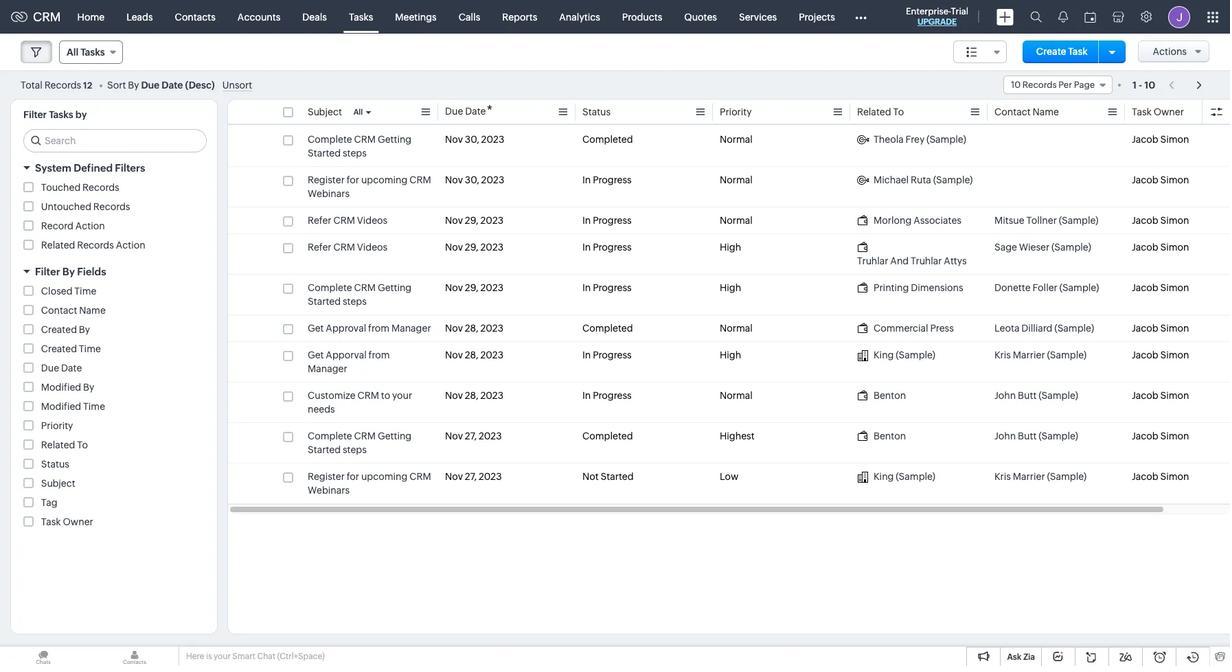 Task type: describe. For each thing, give the bounding box(es) containing it.
get apporval from manager link
[[308, 348, 431, 376]]

filter tasks by
[[23, 109, 87, 120]]

crm for complete crm getting started steps link corresponding to nov 29, 2023
[[354, 282, 376, 293]]

1 horizontal spatial 10
[[1144, 79, 1155, 90]]

due date
[[41, 363, 82, 374]]

4 nov from the top
[[445, 242, 463, 253]]

touched
[[41, 182, 81, 193]]

2023 for benton link corresponding to highest
[[479, 431, 502, 442]]

12
[[83, 80, 92, 90]]

1 horizontal spatial due
[[141, 79, 160, 90]]

tasks for filter tasks by
[[49, 109, 73, 120]]

truhlar and truhlar attys
[[857, 255, 967, 266]]

signals image
[[1058, 11, 1068, 23]]

4 jacob simon from the top
[[1132, 242, 1189, 253]]

get apporval from manager
[[308, 350, 390, 374]]

6 simon from the top
[[1160, 323, 1189, 334]]

crm link
[[11, 10, 61, 24]]

in for manager
[[582, 350, 591, 361]]

2 progress from the top
[[593, 215, 632, 226]]

tag
[[41, 497, 57, 508]]

0 horizontal spatial related to
[[41, 440, 88, 451]]

crm for complete crm getting started steps link corresponding to nov 27, 2023
[[354, 431, 376, 442]]

4 jacob from the top
[[1132, 242, 1158, 253]]

create menu image
[[997, 9, 1014, 25]]

2 vertical spatial related
[[41, 440, 75, 451]]

home
[[77, 11, 104, 22]]

1 vertical spatial priority
[[41, 420, 73, 431]]

apporval
[[326, 350, 367, 361]]

donette foller (sample)
[[994, 282, 1099, 293]]

8 jacob simon from the top
[[1132, 390, 1189, 401]]

0 horizontal spatial subject
[[41, 478, 75, 489]]

projects link
[[788, 0, 846, 33]]

unsort
[[222, 79, 252, 90]]

9 nov from the top
[[445, 431, 463, 442]]

9 jacob from the top
[[1132, 431, 1158, 442]]

5 normal from the top
[[720, 390, 753, 401]]

get for get approval from manager
[[308, 323, 324, 334]]

0 vertical spatial action
[[75, 220, 105, 231]]

truhlar and truhlar attys link
[[857, 240, 981, 268]]

10 nov from the top
[[445, 471, 463, 482]]

profile element
[[1160, 0, 1198, 33]]

printing
[[874, 282, 909, 293]]

6 jacob from the top
[[1132, 323, 1158, 334]]

2 jacob simon from the top
[[1132, 174, 1189, 185]]

normal for morlong
[[720, 215, 753, 226]]

benton link for highest
[[857, 429, 906, 443]]

foller
[[1033, 282, 1058, 293]]

king (sample) link for high
[[857, 348, 935, 362]]

meetings
[[395, 11, 437, 22]]

0 vertical spatial contact
[[994, 106, 1031, 117]]

leads
[[126, 11, 153, 22]]

trial
[[951, 6, 968, 16]]

complete crm getting started steps link for nov 27, 2023
[[308, 429, 431, 457]]

printing dimensions link
[[857, 281, 963, 295]]

analytics
[[559, 11, 600, 22]]

3 progress from the top
[[593, 242, 632, 253]]

created for created by
[[41, 324, 77, 335]]

0 vertical spatial task owner
[[1132, 106, 1184, 117]]

completed for nov 30, 2023
[[582, 134, 633, 145]]

5 jacob simon from the top
[[1132, 282, 1189, 293]]

theola
[[874, 134, 904, 145]]

nov 29, 2023 for printing dimensions
[[445, 282, 504, 293]]

complete crm getting started steps for nov 30, 2023
[[308, 134, 412, 159]]

system defined filters
[[35, 162, 145, 174]]

calls link
[[448, 0, 491, 33]]

leota dilliard (sample) link
[[994, 321, 1094, 335]]

record action
[[41, 220, 105, 231]]

in for your
[[582, 390, 591, 401]]

wieser
[[1019, 242, 1050, 253]]

modified by
[[41, 382, 94, 393]]

michael ruta (sample)
[[874, 174, 973, 185]]

date for due date *
[[465, 106, 486, 117]]

10 jacob simon from the top
[[1132, 471, 1189, 482]]

total records 12
[[21, 79, 92, 90]]

normal for michael
[[720, 174, 753, 185]]

customize crm to your needs link
[[308, 389, 431, 416]]

get approval from manager link
[[308, 321, 431, 335]]

videos for normal
[[357, 215, 387, 226]]

products link
[[611, 0, 673, 33]]

michael ruta (sample) link
[[857, 173, 973, 187]]

1 nov from the top
[[445, 134, 463, 145]]

refer crm videos link for normal
[[308, 214, 387, 227]]

created by
[[41, 324, 90, 335]]

8 nov from the top
[[445, 390, 463, 401]]

accounts
[[238, 11, 280, 22]]

deals
[[302, 11, 327, 22]]

reports
[[502, 11, 537, 22]]

0 horizontal spatial task owner
[[41, 516, 93, 527]]

1 horizontal spatial status
[[582, 106, 611, 117]]

filter for filter tasks by
[[23, 109, 47, 120]]

2 nov from the top
[[445, 174, 463, 185]]

progress for crm
[[593, 174, 632, 185]]

your inside customize crm to your needs
[[392, 390, 412, 401]]

upgrade
[[917, 17, 957, 27]]

29, for morlong associates
[[465, 215, 478, 226]]

completed for nov 27, 2023
[[582, 431, 633, 442]]

28, for customize crm to your needs
[[465, 390, 478, 401]]

3 jacob from the top
[[1132, 215, 1158, 226]]

for for nov 27, 2023
[[347, 471, 359, 482]]

date for due date
[[61, 363, 82, 374]]

2023 for high king (sample) link
[[480, 350, 503, 361]]

Search text field
[[24, 130, 206, 152]]

ask zia
[[1007, 652, 1035, 662]]

kris marrier (sample) link for low
[[994, 470, 1087, 484]]

3 simon from the top
[[1160, 215, 1189, 226]]

5 jacob from the top
[[1132, 282, 1158, 293]]

2 truhlar from the left
[[911, 255, 942, 266]]

donette
[[994, 282, 1031, 293]]

frey
[[906, 134, 925, 145]]

(ctrl+space)
[[277, 652, 325, 661]]

2 simon from the top
[[1160, 174, 1189, 185]]

7 jacob simon from the top
[[1132, 350, 1189, 361]]

0 horizontal spatial owner
[[63, 516, 93, 527]]

projects
[[799, 11, 835, 22]]

page
[[1074, 80, 1095, 90]]

Other Modules field
[[846, 6, 876, 28]]

1 horizontal spatial subject
[[308, 106, 342, 117]]

videos for high
[[357, 242, 387, 253]]

records for touched
[[82, 182, 119, 193]]

enterprise-
[[906, 6, 951, 16]]

due date *
[[445, 102, 493, 118]]

10 jacob from the top
[[1132, 471, 1158, 482]]

customize
[[308, 390, 356, 401]]

1 truhlar from the left
[[857, 255, 888, 266]]

1 horizontal spatial contact name
[[994, 106, 1059, 117]]

2 jacob from the top
[[1132, 174, 1158, 185]]

record
[[41, 220, 73, 231]]

john butt (sample) for highest
[[994, 431, 1078, 442]]

create task button
[[1022, 41, 1101, 63]]

started for nov 29, 2023
[[308, 296, 341, 307]]

8 jacob from the top
[[1132, 390, 1158, 401]]

9 jacob simon from the top
[[1132, 431, 1189, 442]]

5 simon from the top
[[1160, 282, 1189, 293]]

created for created time
[[41, 343, 77, 354]]

1 horizontal spatial related to
[[857, 106, 904, 117]]

records for total
[[44, 79, 81, 90]]

time for created time
[[79, 343, 101, 354]]

2 in from the top
[[582, 215, 591, 226]]

7 nov from the top
[[445, 350, 463, 361]]

system defined filters button
[[11, 156, 217, 180]]

touched records
[[41, 182, 119, 193]]

crm for high refer crm videos link
[[333, 242, 355, 253]]

crm for customize crm to your needs link
[[357, 390, 379, 401]]

*
[[486, 102, 493, 118]]

records for related
[[77, 240, 114, 251]]

2 in progress from the top
[[582, 215, 632, 226]]

donette foller (sample) link
[[994, 281, 1099, 295]]

butt for normal
[[1018, 390, 1037, 401]]

complete for nov 27, 2023
[[308, 431, 352, 442]]

2 vertical spatial task
[[41, 516, 61, 527]]

filter by fields
[[35, 266, 106, 277]]

theola frey (sample) link
[[857, 133, 966, 146]]

nov 28, 2023 for get approval from manager
[[445, 323, 503, 334]]

modified for modified time
[[41, 401, 81, 412]]

search element
[[1022, 0, 1050, 34]]

untouched
[[41, 201, 91, 212]]

3 nov from the top
[[445, 215, 463, 226]]

nov 30, 2023 for register for upcoming crm webinars
[[445, 174, 504, 185]]

system
[[35, 162, 71, 174]]

8 simon from the top
[[1160, 390, 1189, 401]]

marrier for low
[[1013, 471, 1045, 482]]

smart
[[232, 652, 255, 661]]

refer crm videos for normal
[[308, 215, 387, 226]]

0 horizontal spatial status
[[41, 459, 69, 470]]

morlong associates link
[[857, 214, 961, 227]]

27, for complete crm getting started steps
[[465, 431, 477, 442]]

here
[[186, 652, 204, 661]]

29, for printing dimensions
[[465, 282, 478, 293]]

get approval from manager
[[308, 323, 431, 334]]

customize crm to your needs
[[308, 390, 412, 415]]

untouched records
[[41, 201, 130, 212]]

9 simon from the top
[[1160, 431, 1189, 442]]

king (sample) link for low
[[857, 470, 935, 484]]

0 vertical spatial to
[[893, 106, 904, 117]]

0 vertical spatial related
[[857, 106, 891, 117]]

analytics link
[[548, 0, 611, 33]]

2023 for benton link for normal
[[480, 390, 503, 401]]

2023 for the morlong associates link
[[480, 215, 504, 226]]

1 vertical spatial action
[[116, 240, 145, 251]]

needs
[[308, 404, 335, 415]]

butt for highest
[[1018, 431, 1037, 442]]

5 nov from the top
[[445, 282, 463, 293]]

nov 28, 2023 for customize crm to your needs
[[445, 390, 503, 401]]

sort
[[107, 79, 126, 90]]

0 vertical spatial priority
[[720, 106, 752, 117]]

2023 for the michael ruta (sample) link
[[481, 174, 504, 185]]

all tasks
[[67, 47, 105, 58]]

complete crm getting started steps link for nov 30, 2023
[[308, 133, 431, 160]]

john butt (sample) link for highest
[[994, 429, 1078, 443]]

4 simon from the top
[[1160, 242, 1189, 253]]

register for upcoming crm webinars link for nov 27, 2023
[[308, 470, 431, 497]]

0 vertical spatial name
[[1033, 106, 1059, 117]]

1 jacob from the top
[[1132, 134, 1158, 145]]

1 - 10
[[1133, 79, 1155, 90]]

commercial press link
[[857, 321, 954, 335]]

mitsue
[[994, 215, 1024, 226]]

7 jacob from the top
[[1132, 350, 1158, 361]]

1 vertical spatial related
[[41, 240, 75, 251]]

started for nov 30, 2023
[[308, 148, 341, 159]]



Task type: locate. For each thing, give the bounding box(es) containing it.
task down -
[[1132, 106, 1152, 117]]

0 horizontal spatial action
[[75, 220, 105, 231]]

from down get approval from manager
[[369, 350, 390, 361]]

from right 'approval'
[[368, 323, 389, 334]]

3 in from the top
[[582, 242, 591, 253]]

enterprise-trial upgrade
[[906, 6, 968, 27]]

6 jacob simon from the top
[[1132, 323, 1189, 334]]

1 30, from the top
[[465, 134, 479, 145]]

truhlar right and
[[911, 255, 942, 266]]

1 vertical spatial nov 28, 2023
[[445, 350, 503, 361]]

30, for complete crm getting started steps
[[465, 134, 479, 145]]

10 inside field
[[1011, 80, 1021, 90]]

manager down apporval
[[308, 363, 347, 374]]

2 horizontal spatial date
[[465, 106, 486, 117]]

manager inside get apporval from manager
[[308, 363, 347, 374]]

1 refer from the top
[[308, 215, 331, 226]]

0 vertical spatial nov 28, 2023
[[445, 323, 503, 334]]

1 horizontal spatial your
[[392, 390, 412, 401]]

1 vertical spatial created
[[41, 343, 77, 354]]

profile image
[[1168, 6, 1190, 28]]

task owner down 1 - 10
[[1132, 106, 1184, 117]]

benton for normal
[[874, 390, 906, 401]]

(desc)
[[185, 79, 215, 90]]

2 29, from the top
[[465, 242, 478, 253]]

time
[[74, 286, 96, 297], [79, 343, 101, 354], [83, 401, 105, 412]]

completed
[[582, 134, 633, 145], [582, 323, 633, 334], [582, 431, 633, 442]]

by inside dropdown button
[[62, 266, 75, 277]]

to down modified time
[[77, 440, 88, 451]]

2 marrier from the top
[[1013, 471, 1045, 482]]

1 vertical spatial kris marrier (sample) link
[[994, 470, 1087, 484]]

by for modified
[[83, 382, 94, 393]]

2 getting from the top
[[378, 282, 412, 293]]

28, for get approval from manager
[[465, 323, 478, 334]]

complete for nov 29, 2023
[[308, 282, 352, 293]]

steps for nov 27, 2023
[[343, 444, 367, 455]]

contact down closed
[[41, 305, 77, 316]]

1 register for upcoming crm webinars from the top
[[308, 174, 431, 199]]

0 vertical spatial register for upcoming crm webinars link
[[308, 173, 431, 201]]

3 complete crm getting started steps link from the top
[[308, 429, 431, 457]]

complete crm getting started steps for nov 29, 2023
[[308, 282, 412, 307]]

filters
[[115, 162, 145, 174]]

1 completed from the top
[[582, 134, 633, 145]]

john for normal
[[994, 390, 1016, 401]]

nov 27, 2023
[[445, 431, 502, 442], [445, 471, 502, 482]]

1 vertical spatial related to
[[41, 440, 88, 451]]

getting for nov 30, 2023
[[378, 134, 412, 145]]

1 webinars from the top
[[308, 188, 350, 199]]

records down defined
[[82, 182, 119, 193]]

0 vertical spatial kris marrier (sample) link
[[994, 348, 1087, 362]]

high for truhlar and truhlar attys
[[720, 242, 741, 253]]

1 vertical spatial high
[[720, 282, 741, 293]]

0 vertical spatial 28,
[[465, 323, 478, 334]]

6 progress from the top
[[593, 390, 632, 401]]

2 vertical spatial getting
[[378, 431, 412, 442]]

1 horizontal spatial contact
[[994, 106, 1031, 117]]

1 horizontal spatial name
[[1033, 106, 1059, 117]]

started for nov 27, 2023
[[308, 444, 341, 455]]

kris for high
[[994, 350, 1011, 361]]

All Tasks field
[[59, 41, 123, 64]]

10 right -
[[1144, 79, 1155, 90]]

1 john butt (sample) from the top
[[994, 390, 1078, 401]]

0 vertical spatial videos
[[357, 215, 387, 226]]

refer crm videos
[[308, 215, 387, 226], [308, 242, 387, 253]]

3 in progress from the top
[[582, 242, 632, 253]]

0 vertical spatial king (sample) link
[[857, 348, 935, 362]]

from inside get apporval from manager
[[369, 350, 390, 361]]

2 nov 28, 2023 from the top
[[445, 350, 503, 361]]

2 register for upcoming crm webinars from the top
[[308, 471, 431, 496]]

2 get from the top
[[308, 350, 324, 361]]

0 horizontal spatial contact name
[[41, 305, 106, 316]]

1 progress from the top
[[593, 174, 632, 185]]

1 vertical spatial refer crm videos link
[[308, 240, 387, 254]]

per
[[1058, 80, 1072, 90]]

modified for modified by
[[41, 382, 81, 393]]

1 vertical spatial modified
[[41, 401, 81, 412]]

tasks
[[349, 11, 373, 22], [81, 47, 105, 58], [49, 109, 73, 120]]

2 vertical spatial 28,
[[465, 390, 478, 401]]

1 vertical spatial name
[[79, 305, 106, 316]]

1 simon from the top
[[1160, 134, 1189, 145]]

1 jacob simon from the top
[[1132, 134, 1189, 145]]

press
[[930, 323, 954, 334]]

from for approval
[[368, 323, 389, 334]]

3 nov 29, 2023 from the top
[[445, 282, 504, 293]]

2 kris marrier (sample) from the top
[[994, 471, 1087, 482]]

0 vertical spatial kris marrier (sample)
[[994, 350, 1087, 361]]

truhlar left and
[[857, 255, 888, 266]]

by up created time
[[79, 324, 90, 335]]

time for modified time
[[83, 401, 105, 412]]

0 vertical spatial butt
[[1018, 390, 1037, 401]]

task right create
[[1068, 46, 1088, 57]]

2023 for theola frey (sample) link
[[481, 134, 504, 145]]

all for all
[[353, 108, 363, 116]]

date inside due date *
[[465, 106, 486, 117]]

time for closed time
[[74, 286, 96, 297]]

0 vertical spatial status
[[582, 106, 611, 117]]

refer for high
[[308, 242, 331, 253]]

0 horizontal spatial your
[[214, 652, 231, 661]]

10 Records Per Page field
[[1003, 76, 1113, 94]]

quotes
[[684, 11, 717, 22]]

completed for nov 28, 2023
[[582, 323, 633, 334]]

1 vertical spatial getting
[[378, 282, 412, 293]]

related down modified time
[[41, 440, 75, 451]]

1 vertical spatial refer
[[308, 242, 331, 253]]

1 vertical spatial for
[[347, 471, 359, 482]]

in progress for manager
[[582, 350, 632, 361]]

task down tag
[[41, 516, 61, 527]]

1 nov 28, 2023 from the top
[[445, 323, 503, 334]]

your
[[392, 390, 412, 401], [214, 652, 231, 661]]

0 vertical spatial manager
[[391, 323, 431, 334]]

due right sort
[[141, 79, 160, 90]]

29,
[[465, 215, 478, 226], [465, 242, 478, 253], [465, 282, 478, 293]]

1 vertical spatial your
[[214, 652, 231, 661]]

nov 27, 2023 for complete crm getting started steps
[[445, 431, 502, 442]]

time down modified by
[[83, 401, 105, 412]]

contacts image
[[91, 647, 178, 666]]

0 vertical spatial king
[[874, 350, 894, 361]]

refer crm videos for high
[[308, 242, 387, 253]]

nov 29, 2023 for morlong associates
[[445, 215, 504, 226]]

0 vertical spatial contact name
[[994, 106, 1059, 117]]

your right is
[[214, 652, 231, 661]]

0 horizontal spatial contact
[[41, 305, 77, 316]]

upcoming for nov 30, 2023
[[361, 174, 408, 185]]

kris marrier (sample) for low
[[994, 471, 1087, 482]]

webinars for nov 30, 2023
[[308, 188, 350, 199]]

complete crm getting started steps link for nov 29, 2023
[[308, 281, 431, 308]]

signals element
[[1050, 0, 1076, 34]]

2023 for truhlar and truhlar attys link
[[480, 242, 504, 253]]

related down record
[[41, 240, 75, 251]]

steps for nov 29, 2023
[[343, 296, 367, 307]]

leads link
[[115, 0, 164, 33]]

2 horizontal spatial due
[[445, 106, 463, 117]]

in progress for crm
[[582, 174, 632, 185]]

nov 30, 2023 for complete crm getting started steps
[[445, 134, 504, 145]]

complete crm getting started steps for nov 27, 2023
[[308, 431, 412, 455]]

sage
[[994, 242, 1017, 253]]

0 vertical spatial all
[[67, 47, 78, 58]]

all for all tasks
[[67, 47, 78, 58]]

get
[[308, 323, 324, 334], [308, 350, 324, 361]]

1 upcoming from the top
[[361, 174, 408, 185]]

1 vertical spatial register for upcoming crm webinars link
[[308, 470, 431, 497]]

1 king (sample) link from the top
[[857, 348, 935, 362]]

contacts link
[[164, 0, 227, 33]]

butt
[[1018, 390, 1037, 401], [1018, 431, 1037, 442]]

kris for low
[[994, 471, 1011, 482]]

complete for nov 30, 2023
[[308, 134, 352, 145]]

register for upcoming crm webinars for nov 30, 2023
[[308, 174, 431, 199]]

0 vertical spatial 27,
[[465, 431, 477, 442]]

status
[[582, 106, 611, 117], [41, 459, 69, 470]]

nov 28, 2023 for get apporval from manager
[[445, 350, 503, 361]]

action
[[75, 220, 105, 231], [116, 240, 145, 251]]

2 vertical spatial complete crm getting started steps
[[308, 431, 412, 455]]

6 nov from the top
[[445, 323, 463, 334]]

0 horizontal spatial to
[[77, 440, 88, 451]]

2 king (sample) from the top
[[874, 471, 935, 482]]

created up created time
[[41, 324, 77, 335]]

0 vertical spatial complete crm getting started steps link
[[308, 133, 431, 160]]

in for crm
[[582, 174, 591, 185]]

date down created time
[[61, 363, 82, 374]]

28, for get apporval from manager
[[465, 350, 478, 361]]

morlong associates
[[874, 215, 961, 226]]

kris
[[994, 350, 1011, 361], [994, 471, 1011, 482]]

due inside due date *
[[445, 106, 463, 117]]

benton
[[874, 390, 906, 401], [874, 431, 906, 442]]

2 27, from the top
[[465, 471, 477, 482]]

benton for highest
[[874, 431, 906, 442]]

videos
[[357, 215, 387, 226], [357, 242, 387, 253]]

from
[[368, 323, 389, 334], [369, 350, 390, 361]]

contact name down 10 records per page on the right top of the page
[[994, 106, 1059, 117]]

leota
[[994, 323, 1019, 334]]

due for due date *
[[445, 106, 463, 117]]

1 vertical spatial benton link
[[857, 429, 906, 443]]

here is your smart chat (ctrl+space)
[[186, 652, 325, 661]]

1 king (sample) from the top
[[874, 350, 935, 361]]

1 vertical spatial butt
[[1018, 431, 1037, 442]]

king (sample)
[[874, 350, 935, 361], [874, 471, 935, 482]]

0 vertical spatial register
[[308, 174, 345, 185]]

2 benton link from the top
[[857, 429, 906, 443]]

records for untouched
[[93, 201, 130, 212]]

theola frey (sample)
[[874, 134, 966, 145]]

related records action
[[41, 240, 145, 251]]

0 vertical spatial completed
[[582, 134, 633, 145]]

1 nov 27, 2023 from the top
[[445, 431, 502, 442]]

1 vertical spatial task
[[1132, 106, 1152, 117]]

4 in progress from the top
[[582, 282, 632, 293]]

mitsue tollner (sample)
[[994, 215, 1099, 226]]

1 27, from the top
[[465, 431, 477, 442]]

tasks right deals link
[[349, 11, 373, 22]]

tasks link
[[338, 0, 384, 33]]

0 vertical spatial refer
[[308, 215, 331, 226]]

filter up closed
[[35, 266, 60, 277]]

king (sample) for low
[[874, 471, 935, 482]]

date left * on the top
[[465, 106, 486, 117]]

(sample)
[[927, 134, 966, 145], [933, 174, 973, 185], [1059, 215, 1099, 226], [1052, 242, 1091, 253], [1059, 282, 1099, 293], [1054, 323, 1094, 334], [896, 350, 935, 361], [1047, 350, 1087, 361], [1039, 390, 1078, 401], [1039, 431, 1078, 442], [896, 471, 935, 482], [1047, 471, 1087, 482]]

1 refer crm videos from the top
[[308, 215, 387, 226]]

1 john butt (sample) link from the top
[[994, 389, 1078, 402]]

tasks up 12
[[81, 47, 105, 58]]

morlong
[[874, 215, 912, 226]]

1 vertical spatial register
[[308, 471, 345, 482]]

normal for theola
[[720, 134, 753, 145]]

by for sort
[[128, 79, 139, 90]]

1 vertical spatial subject
[[41, 478, 75, 489]]

task owner down tag
[[41, 516, 93, 527]]

records inside field
[[1022, 80, 1057, 90]]

1 vertical spatial from
[[369, 350, 390, 361]]

0 vertical spatial due
[[141, 79, 160, 90]]

name down closed time
[[79, 305, 106, 316]]

dilliard
[[1021, 323, 1053, 334]]

refer crm videos link for high
[[308, 240, 387, 254]]

due for due date
[[41, 363, 59, 374]]

0 vertical spatial for
[[347, 174, 359, 185]]

modified down due date on the left bottom of the page
[[41, 382, 81, 393]]

2 refer crm videos link from the top
[[308, 240, 387, 254]]

getting for nov 29, 2023
[[378, 282, 412, 293]]

in
[[582, 174, 591, 185], [582, 215, 591, 226], [582, 242, 591, 253], [582, 282, 591, 293], [582, 350, 591, 361], [582, 390, 591, 401]]

upcoming for nov 27, 2023
[[361, 471, 408, 482]]

records down touched records
[[93, 201, 130, 212]]

0 vertical spatial tasks
[[349, 11, 373, 22]]

name
[[1033, 106, 1059, 117], [79, 305, 106, 316]]

related up theola
[[857, 106, 891, 117]]

3 29, from the top
[[465, 282, 478, 293]]

in progress for your
[[582, 390, 632, 401]]

filter down total on the left of the page
[[23, 109, 47, 120]]

name down 10 records per page on the right top of the page
[[1033, 106, 1059, 117]]

1 vertical spatial all
[[353, 108, 363, 116]]

2 horizontal spatial tasks
[[349, 11, 373, 22]]

modified down modified by
[[41, 401, 81, 412]]

by
[[75, 109, 87, 120]]

1 vertical spatial complete
[[308, 282, 352, 293]]

manager up get apporval from manager link
[[391, 323, 431, 334]]

1 horizontal spatial date
[[162, 79, 183, 90]]

0 vertical spatial 29,
[[465, 215, 478, 226]]

get left apporval
[[308, 350, 324, 361]]

highest
[[720, 431, 755, 442]]

3 28, from the top
[[465, 390, 478, 401]]

attys
[[944, 255, 967, 266]]

1 vertical spatial tasks
[[81, 47, 105, 58]]

register for upcoming crm webinars link for nov 30, 2023
[[308, 173, 431, 201]]

related to down modified time
[[41, 440, 88, 451]]

2 complete from the top
[[308, 282, 352, 293]]

row group
[[228, 126, 1230, 504]]

1 vertical spatial upcoming
[[361, 471, 408, 482]]

0 vertical spatial benton link
[[857, 389, 906, 402]]

register for upcoming crm webinars for nov 27, 2023
[[308, 471, 431, 496]]

records left 12
[[44, 79, 81, 90]]

complete
[[308, 134, 352, 145], [308, 282, 352, 293], [308, 431, 352, 442]]

1 steps from the top
[[343, 148, 367, 159]]

2 steps from the top
[[343, 296, 367, 307]]

to
[[381, 390, 390, 401]]

commercial
[[874, 323, 928, 334]]

by for filter
[[62, 266, 75, 277]]

1
[[1133, 79, 1137, 90]]

crm for refer crm videos link for normal
[[333, 215, 355, 226]]

closed
[[41, 286, 72, 297]]

1 vertical spatial register for upcoming crm webinars
[[308, 471, 431, 496]]

kris marrier (sample) for high
[[994, 350, 1087, 361]]

2 horizontal spatial task
[[1132, 106, 1152, 117]]

is
[[206, 652, 212, 661]]

1 complete from the top
[[308, 134, 352, 145]]

nov 29, 2023 for truhlar and truhlar attys
[[445, 242, 504, 253]]

get inside get apporval from manager
[[308, 350, 324, 361]]

1 high from the top
[[720, 242, 741, 253]]

time down the fields
[[74, 286, 96, 297]]

tasks inside field
[[81, 47, 105, 58]]

deals link
[[291, 0, 338, 33]]

0 vertical spatial nov 30, 2023
[[445, 134, 504, 145]]

1 vertical spatial nov 30, 2023
[[445, 174, 504, 185]]

1 modified from the top
[[41, 382, 81, 393]]

1 register from the top
[[308, 174, 345, 185]]

services link
[[728, 0, 788, 33]]

3 getting from the top
[[378, 431, 412, 442]]

3 normal from the top
[[720, 215, 753, 226]]

owner
[[1154, 106, 1184, 117], [63, 516, 93, 527]]

in for started
[[582, 282, 591, 293]]

1 benton from the top
[[874, 390, 906, 401]]

time down created by
[[79, 343, 101, 354]]

to
[[893, 106, 904, 117], [77, 440, 88, 451]]

subject
[[308, 106, 342, 117], [41, 478, 75, 489]]

5 in progress from the top
[[582, 350, 632, 361]]

2023
[[481, 134, 504, 145], [481, 174, 504, 185], [480, 215, 504, 226], [480, 242, 504, 253], [480, 282, 504, 293], [480, 323, 503, 334], [480, 350, 503, 361], [480, 390, 503, 401], [479, 431, 502, 442], [479, 471, 502, 482]]

john butt (sample) link for normal
[[994, 389, 1078, 402]]

due left * on the top
[[445, 106, 463, 117]]

associates
[[914, 215, 961, 226]]

marrier for high
[[1013, 350, 1045, 361]]

to up theola
[[893, 106, 904, 117]]

progress for started
[[593, 282, 632, 293]]

0 vertical spatial task
[[1068, 46, 1088, 57]]

10 simon from the top
[[1160, 471, 1189, 482]]

get for get apporval from manager
[[308, 350, 324, 361]]

3 steps from the top
[[343, 444, 367, 455]]

1 normal from the top
[[720, 134, 753, 145]]

due up modified by
[[41, 363, 59, 374]]

size image
[[966, 46, 977, 58]]

printing dimensions
[[874, 282, 963, 293]]

2 refer from the top
[[308, 242, 331, 253]]

get left 'approval'
[[308, 323, 324, 334]]

your right to
[[392, 390, 412, 401]]

high for king (sample)
[[720, 350, 741, 361]]

2 king from the top
[[874, 471, 894, 482]]

calendar image
[[1084, 11, 1096, 22]]

1 in from the top
[[582, 174, 591, 185]]

marrier
[[1013, 350, 1045, 361], [1013, 471, 1045, 482]]

2 modified from the top
[[41, 401, 81, 412]]

1 vertical spatial nov 29, 2023
[[445, 242, 504, 253]]

tasks left by
[[49, 109, 73, 120]]

27, for register for upcoming crm webinars
[[465, 471, 477, 482]]

records up the fields
[[77, 240, 114, 251]]

normal for commercial
[[720, 323, 753, 334]]

2023 for king (sample) link for low
[[479, 471, 502, 482]]

0 horizontal spatial all
[[67, 47, 78, 58]]

king
[[874, 350, 894, 361], [874, 471, 894, 482]]

1 horizontal spatial owner
[[1154, 106, 1184, 117]]

crm for complete crm getting started steps link associated with nov 30, 2023
[[354, 134, 376, 145]]

dimensions
[[911, 282, 963, 293]]

1 marrier from the top
[[1013, 350, 1045, 361]]

2 john butt (sample) from the top
[[994, 431, 1078, 442]]

high
[[720, 242, 741, 253], [720, 282, 741, 293], [720, 350, 741, 361]]

for
[[347, 174, 359, 185], [347, 471, 359, 482]]

0 vertical spatial benton
[[874, 390, 906, 401]]

2 john from the top
[[994, 431, 1016, 442]]

2 nov 29, 2023 from the top
[[445, 242, 504, 253]]

manager
[[391, 323, 431, 334], [308, 363, 347, 374]]

date left (desc)
[[162, 79, 183, 90]]

for for nov 30, 2023
[[347, 174, 359, 185]]

2023 for commercial press link
[[480, 323, 503, 334]]

0 vertical spatial filter
[[23, 109, 47, 120]]

3 completed from the top
[[582, 431, 633, 442]]

all inside field
[[67, 47, 78, 58]]

0 vertical spatial from
[[368, 323, 389, 334]]

0 vertical spatial nov 29, 2023
[[445, 215, 504, 226]]

zia
[[1023, 652, 1035, 662]]

tasks for all tasks
[[81, 47, 105, 58]]

row group containing complete crm getting started steps
[[228, 126, 1230, 504]]

2 for from the top
[[347, 471, 359, 482]]

0 horizontal spatial name
[[79, 305, 106, 316]]

1 29, from the top
[[465, 215, 478, 226]]

by up closed time
[[62, 266, 75, 277]]

task owner
[[1132, 106, 1184, 117], [41, 516, 93, 527]]

1 register for upcoming crm webinars link from the top
[[308, 173, 431, 201]]

7 simon from the top
[[1160, 350, 1189, 361]]

fields
[[77, 266, 106, 277]]

related
[[857, 106, 891, 117], [41, 240, 75, 251], [41, 440, 75, 451]]

29, for truhlar and truhlar attys
[[465, 242, 478, 253]]

by right sort
[[128, 79, 139, 90]]

1 complete crm getting started steps link from the top
[[308, 133, 431, 160]]

getting for nov 27, 2023
[[378, 431, 412, 442]]

1 horizontal spatial manager
[[391, 323, 431, 334]]

steps for nov 30, 2023
[[343, 148, 367, 159]]

manager for get apporval from manager
[[308, 363, 347, 374]]

king for high
[[874, 350, 894, 361]]

tollner
[[1026, 215, 1057, 226]]

0 vertical spatial owner
[[1154, 106, 1184, 117]]

task inside create task button
[[1068, 46, 1088, 57]]

1 vertical spatial contact name
[[41, 305, 106, 316]]

meetings link
[[384, 0, 448, 33]]

2023 for the printing dimensions link
[[480, 282, 504, 293]]

0 vertical spatial get
[[308, 323, 324, 334]]

2 king (sample) link from the top
[[857, 470, 935, 484]]

3 jacob simon from the top
[[1132, 215, 1189, 226]]

nov 28, 2023
[[445, 323, 503, 334], [445, 350, 503, 361], [445, 390, 503, 401]]

1 nov 29, 2023 from the top
[[445, 215, 504, 226]]

filter inside dropdown button
[[35, 266, 60, 277]]

getting
[[378, 134, 412, 145], [378, 282, 412, 293], [378, 431, 412, 442]]

1 vertical spatial 27,
[[465, 471, 477, 482]]

records left per
[[1022, 80, 1057, 90]]

3 nov 28, 2023 from the top
[[445, 390, 503, 401]]

0 vertical spatial upcoming
[[361, 174, 408, 185]]

closed time
[[41, 286, 96, 297]]

modified
[[41, 382, 81, 393], [41, 401, 81, 412]]

ruta
[[911, 174, 931, 185]]

0 vertical spatial complete
[[308, 134, 352, 145]]

2 benton from the top
[[874, 431, 906, 442]]

from for apporval
[[369, 350, 390, 361]]

created up due date on the left bottom of the page
[[41, 343, 77, 354]]

actions
[[1153, 46, 1187, 57]]

None field
[[953, 41, 1007, 63]]

0 vertical spatial john butt (sample) link
[[994, 389, 1078, 402]]

related to up theola
[[857, 106, 904, 117]]

10 left per
[[1011, 80, 1021, 90]]

contact name down closed time
[[41, 305, 106, 316]]

2 register for upcoming crm webinars link from the top
[[308, 470, 431, 497]]

6 in from the top
[[582, 390, 591, 401]]

create menu element
[[988, 0, 1022, 33]]

action up related records action
[[75, 220, 105, 231]]

crm inside customize crm to your needs
[[357, 390, 379, 401]]

register for upcoming crm webinars link
[[308, 173, 431, 201], [308, 470, 431, 497]]

1 vertical spatial contact
[[41, 305, 77, 316]]

search image
[[1030, 11, 1042, 23]]

nov 29, 2023
[[445, 215, 504, 226], [445, 242, 504, 253], [445, 282, 504, 293]]

contact down 10 records per page on the right top of the page
[[994, 106, 1031, 117]]

by up modified time
[[83, 382, 94, 393]]

1 kris marrier (sample) link from the top
[[994, 348, 1087, 362]]

2 vertical spatial 29,
[[465, 282, 478, 293]]

calls
[[459, 11, 480, 22]]

action up "filter by fields" dropdown button
[[116, 240, 145, 251]]

1 kris from the top
[[994, 350, 1011, 361]]

2 john butt (sample) link from the top
[[994, 429, 1078, 443]]

1 vertical spatial benton
[[874, 431, 906, 442]]

0 horizontal spatial due
[[41, 363, 59, 374]]

2 vertical spatial nov 28, 2023
[[445, 390, 503, 401]]

1 horizontal spatial truhlar
[[911, 255, 942, 266]]

2 vertical spatial completed
[[582, 431, 633, 442]]

chats image
[[0, 647, 87, 666]]

john butt (sample) for normal
[[994, 390, 1078, 401]]

1 28, from the top
[[465, 323, 478, 334]]



Task type: vqa. For each thing, say whether or not it's contained in the screenshot.


